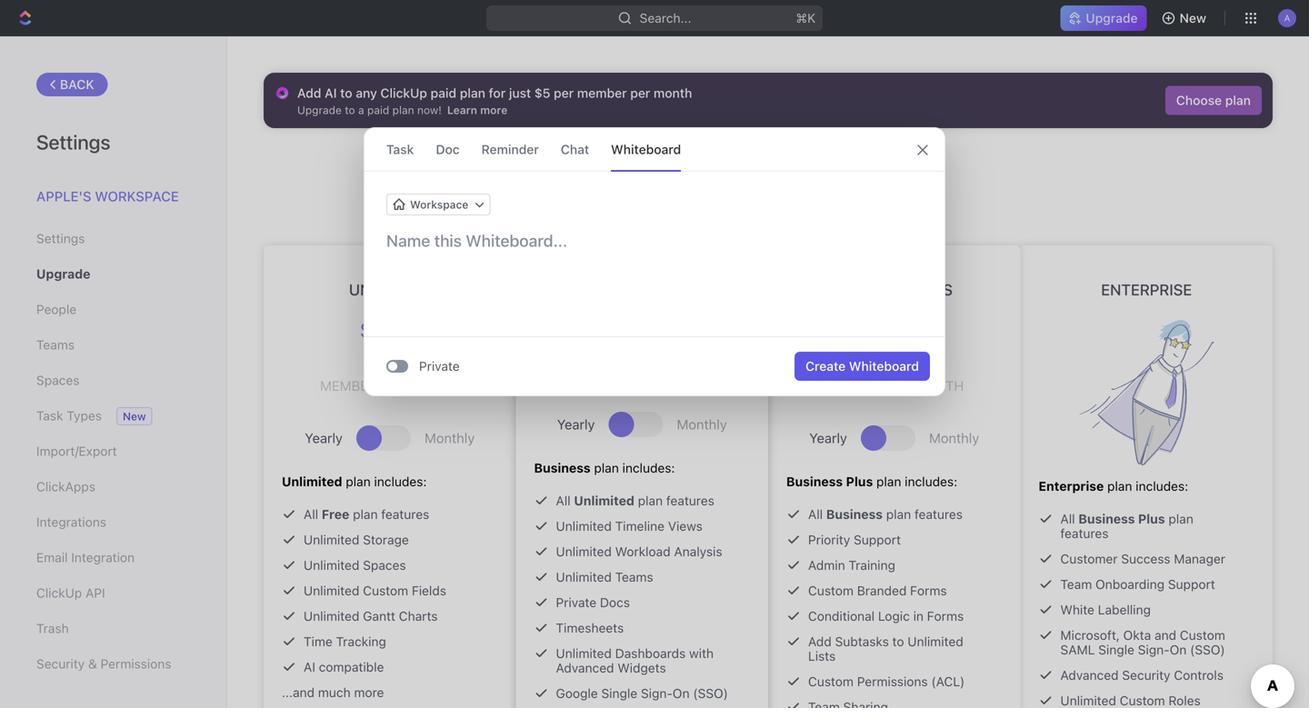 Task type: describe. For each thing, give the bounding box(es) containing it.
analysis
[[674, 544, 723, 559]]

admin
[[808, 558, 845, 573]]

apple's
[[36, 188, 91, 204]]

task for task
[[386, 142, 414, 157]]

private for private docs
[[556, 595, 597, 610]]

business plus
[[836, 281, 953, 299]]

single inside microsoft, okta and custom saml single sign-on (sso)
[[1099, 642, 1135, 658]]

admin training
[[808, 558, 896, 573]]

unlimited spaces
[[304, 558, 406, 573]]

2 settings from the top
[[36, 231, 85, 246]]

search...
[[640, 10, 692, 25]]

month for 19
[[914, 378, 964, 394]]

fields
[[412, 583, 446, 598]]

1 vertical spatial upgrade
[[637, 154, 712, 176]]

add ai to any clickup paid plan for just $5 per member per month learn more
[[297, 85, 692, 116]]

includes: for enterprise plan includes:
[[1136, 479, 1189, 494]]

whiteboard inside button
[[849, 359, 919, 374]]

saml
[[1061, 642, 1095, 658]]

onboarding
[[1096, 577, 1165, 592]]

to for add subtasks to unlimited lists
[[893, 634, 904, 649]]

enterprise image
[[1080, 320, 1214, 466]]

task for task types
[[36, 408, 63, 423]]

clickup api link
[[36, 578, 190, 609]]

custom up gantt
[[363, 583, 408, 598]]

0 horizontal spatial more
[[354, 685, 384, 700]]

yearly for 7
[[305, 430, 343, 446]]

0 vertical spatial support
[[854, 532, 901, 547]]

trash link
[[36, 613, 190, 644]]

advanced inside the unlimited dashboards with advanced widgets
[[556, 661, 614, 676]]

features for all business plan features
[[915, 507, 963, 522]]

&
[[88, 657, 97, 672]]

private docs
[[556, 595, 630, 610]]

compatible
[[319, 660, 384, 675]]

custom branded forms
[[808, 583, 947, 598]]

timeline
[[615, 519, 665, 534]]

add for add subtasks to unlimited lists
[[808, 634, 832, 649]]

plan down business plus plan includes: at right bottom
[[886, 507, 911, 522]]

custom down 'admin'
[[808, 583, 854, 598]]

microsoft, okta and custom saml single sign-on (sso)
[[1061, 628, 1226, 658]]

1 horizontal spatial advanced
[[1061, 668, 1119, 683]]

logic
[[878, 609, 910, 624]]

unlimited for unlimited
[[349, 281, 431, 299]]

member inside add ai to any clickup paid plan for just $5 per member per month learn more
[[577, 85, 627, 100]]

features for all unlimited plan features
[[666, 493, 715, 508]]

unlimited storage
[[304, 532, 409, 547]]

unlimited dashboards with advanced widgets
[[556, 646, 714, 676]]

unlimited plan includes:
[[282, 474, 427, 489]]

(sso) inside microsoft, okta and custom saml single sign-on (sso)
[[1191, 642, 1226, 658]]

member for 19
[[825, 378, 882, 394]]

12
[[614, 296, 670, 369]]

customer success manager
[[1061, 552, 1226, 567]]

clickup api
[[36, 586, 105, 601]]

create whiteboard
[[806, 359, 919, 374]]

7
[[375, 310, 405, 383]]

workspace inside button
[[410, 198, 469, 211]]

0 vertical spatial upgrade link
[[1061, 5, 1147, 31]]

and
[[1155, 628, 1177, 643]]

new inside button
[[1180, 10, 1207, 25]]

1 vertical spatial spaces
[[363, 558, 406, 573]]

per inside $ 19 member per month
[[885, 378, 910, 394]]

Name this Whiteboard... field
[[365, 230, 945, 252]]

white
[[1061, 602, 1095, 617]]

people
[[36, 302, 77, 317]]

1 horizontal spatial teams
[[615, 570, 654, 585]]

$ for 7
[[360, 317, 370, 343]]

...and much more
[[282, 685, 384, 700]]

unlimited for unlimited spaces
[[304, 558, 360, 573]]

unlimited timeline views
[[556, 519, 703, 534]]

chat button
[[561, 128, 589, 171]]

teams link
[[36, 330, 190, 361]]

google single sign-on (sso)
[[556, 686, 728, 701]]

1 horizontal spatial permissions
[[857, 674, 928, 689]]

subtasks
[[835, 634, 889, 649]]

includes: up all business plan features
[[905, 474, 958, 489]]

spaces inside "link"
[[36, 373, 80, 388]]

success
[[1122, 552, 1171, 567]]

permissions inside settings element
[[101, 657, 171, 672]]

all business plan features
[[808, 507, 963, 522]]

plan up all business plus plan features
[[1108, 479, 1133, 494]]

advanced security controls
[[1061, 668, 1224, 683]]

for
[[489, 85, 506, 100]]

email integration link
[[36, 542, 190, 573]]

integrations link
[[36, 507, 190, 538]]

more inside add ai to any clickup paid plan for just $5 per member per month learn more
[[480, 104, 508, 116]]

priority support
[[808, 532, 901, 547]]

features for all free plan features
[[381, 507, 430, 522]]

unlimited for unlimited workload analysis
[[556, 544, 612, 559]]

doc button
[[436, 128, 460, 171]]

(acl)
[[932, 674, 965, 689]]

plus inside all business plus plan features
[[1139, 512, 1166, 527]]

unlimited for unlimited plan includes:
[[282, 474, 342, 489]]

chat
[[561, 142, 589, 157]]

2 horizontal spatial upgrade
[[1086, 10, 1138, 25]]

month inside add ai to any clickup paid plan for just $5 per member per month learn more
[[654, 85, 692, 100]]

features inside all business plus plan features
[[1061, 526, 1109, 541]]

workspace button
[[386, 194, 490, 216]]

with
[[689, 646, 714, 661]]

task button
[[386, 128, 414, 171]]

plan inside "link"
[[1226, 93, 1251, 108]]

1 vertical spatial to
[[716, 154, 733, 176]]

unlimited inside the add subtasks to unlimited lists
[[908, 634, 964, 649]]

reminder
[[482, 142, 539, 157]]

settings link
[[36, 223, 190, 254]]

upgrade inside settings element
[[36, 266, 90, 281]]

sign- inside microsoft, okta and custom saml single sign-on (sso)
[[1138, 642, 1170, 658]]

time tracking
[[304, 634, 386, 649]]

new button
[[1155, 4, 1218, 33]]

custom down lists
[[808, 674, 854, 689]]

$ 7 member per month
[[320, 310, 460, 394]]

any
[[356, 85, 377, 100]]

in
[[914, 609, 924, 624]]

$5
[[535, 85, 551, 100]]

1 vertical spatial (sso)
[[693, 686, 728, 701]]

custom permissions (acl)
[[808, 674, 965, 689]]

manager
[[1174, 552, 1226, 567]]

includes: for unlimited plan includes:
[[374, 474, 427, 489]]

microsoft,
[[1061, 628, 1120, 643]]

all free plan features
[[304, 507, 430, 522]]

doc
[[436, 142, 460, 157]]

workspace inside settings element
[[95, 188, 179, 204]]

on inside microsoft, okta and custom saml single sign-on (sso)
[[1170, 642, 1187, 658]]

just
[[509, 85, 531, 100]]

task types
[[36, 408, 102, 423]]

security & permissions link
[[36, 649, 190, 680]]

plan up all free plan features
[[346, 474, 371, 489]]

plan up all unlimited plan features
[[594, 461, 619, 476]]

per inside $ 7 member per month
[[381, 378, 406, 394]]

import/export link
[[36, 436, 190, 467]]

training
[[849, 558, 896, 573]]

choose plan
[[1177, 93, 1251, 108]]

enterprise for enterprise plan includes:
[[1039, 479, 1104, 494]]

learn
[[447, 104, 477, 116]]

storage
[[363, 532, 409, 547]]

integrations
[[36, 515, 106, 530]]

choose plan link
[[1166, 86, 1262, 115]]

dashboards
[[615, 646, 686, 661]]

customer
[[1061, 552, 1118, 567]]

all for all free plan features
[[304, 507, 318, 522]]



Task type: vqa. For each thing, say whether or not it's contained in the screenshot.
TASK to the right
yes



Task type: locate. For each thing, give the bounding box(es) containing it.
unlimited for unlimited dashboards with advanced widgets
[[556, 646, 612, 661]]

spaces up 'task types' at the bottom of the page
[[36, 373, 80, 388]]

settings element
[[0, 36, 227, 708]]

all for all business plan features
[[808, 507, 823, 522]]

0 vertical spatial sign-
[[1138, 642, 1170, 658]]

settings up apple's on the top of the page
[[36, 130, 110, 154]]

1 horizontal spatial month
[[654, 85, 692, 100]]

1 vertical spatial more
[[354, 685, 384, 700]]

0 vertical spatial ai
[[325, 85, 337, 100]]

add inside add ai to any clickup paid plan for just $5 per member per month learn more
[[297, 85, 321, 100]]

includes: up all unlimited plan features
[[623, 461, 675, 476]]

0 vertical spatial whiteboard
[[611, 142, 681, 157]]

forms right in
[[927, 609, 964, 624]]

0 vertical spatial add
[[297, 85, 321, 100]]

$ left 7
[[360, 317, 370, 343]]

1 $ from the left
[[360, 317, 370, 343]]

apple's workspace
[[36, 188, 179, 204]]

plan up learn
[[460, 85, 486, 100]]

okta
[[1124, 628, 1152, 643]]

includes: for business plan includes:
[[623, 461, 675, 476]]

workspace button
[[386, 194, 490, 216]]

whiteboard right the create
[[849, 359, 919, 374]]

1 vertical spatial enterprise
[[1039, 479, 1104, 494]]

0 vertical spatial upgrade
[[1086, 10, 1138, 25]]

labelling
[[1098, 602, 1151, 617]]

yearly up business plus plan includes: at right bottom
[[810, 430, 848, 446]]

1 horizontal spatial ai
[[325, 85, 337, 100]]

business up priority
[[787, 474, 843, 489]]

1 horizontal spatial plus
[[914, 281, 953, 299]]

0 vertical spatial to
[[340, 85, 352, 100]]

all for all business plus plan features
[[1061, 512, 1075, 527]]

on
[[1170, 642, 1187, 658], [673, 686, 690, 701]]

unlimited for unlimited timeline views
[[556, 519, 612, 534]]

add
[[297, 85, 321, 100], [808, 634, 832, 649]]

includes: up all free plan features
[[374, 474, 427, 489]]

month inside $ 19 member per month
[[914, 378, 964, 394]]

2 $ from the left
[[853, 317, 863, 343]]

plan up all business plan features
[[877, 474, 902, 489]]

upgrade to unleash everything
[[637, 154, 899, 176]]

sign- up advanced security controls
[[1138, 642, 1170, 658]]

(sso) up controls
[[1191, 642, 1226, 658]]

tracking
[[336, 634, 386, 649]]

0 vertical spatial forms
[[910, 583, 947, 598]]

plan right choose
[[1226, 93, 1251, 108]]

plan up manager
[[1169, 512, 1194, 527]]

security left &
[[36, 657, 85, 672]]

0 horizontal spatial whiteboard
[[611, 142, 681, 157]]

workload
[[615, 544, 671, 559]]

month
[[654, 85, 692, 100], [409, 378, 460, 394], [914, 378, 964, 394]]

member inside $ 7 member per month
[[320, 378, 377, 394]]

1 horizontal spatial more
[[480, 104, 508, 116]]

1 vertical spatial clickup
[[36, 586, 82, 601]]

1 horizontal spatial single
[[1099, 642, 1135, 658]]

1 horizontal spatial private
[[556, 595, 597, 610]]

member inside $ 19 member per month
[[825, 378, 882, 394]]

1 vertical spatial task
[[36, 408, 63, 423]]

private for private
[[419, 359, 460, 374]]

all inside all business plus plan features
[[1061, 512, 1075, 527]]

spaces link
[[36, 365, 190, 396]]

month down create whiteboard
[[914, 378, 964, 394]]

gantt
[[363, 609, 396, 624]]

features up customer
[[1061, 526, 1109, 541]]

1 vertical spatial settings
[[36, 231, 85, 246]]

all left the free
[[304, 507, 318, 522]]

features up storage
[[381, 507, 430, 522]]

business plus plan includes:
[[787, 474, 958, 489]]

business down enterprise plan includes:
[[1079, 512, 1135, 527]]

1 vertical spatial teams
[[615, 570, 654, 585]]

month up whiteboard button
[[654, 85, 692, 100]]

plus for business plus plan includes:
[[846, 474, 873, 489]]

unlimited inside the unlimited dashboards with advanced widgets
[[556, 646, 612, 661]]

1 horizontal spatial spaces
[[363, 558, 406, 573]]

people link
[[36, 294, 190, 325]]

more down for
[[480, 104, 508, 116]]

time
[[304, 634, 333, 649]]

new up the import/export link
[[123, 410, 146, 423]]

unlimited for unlimited custom fields
[[304, 583, 360, 598]]

unleash
[[738, 154, 804, 176]]

security & permissions
[[36, 657, 171, 672]]

clickup inside settings element
[[36, 586, 82, 601]]

0 vertical spatial more
[[480, 104, 508, 116]]

all up priority
[[808, 507, 823, 522]]

business for business plan includes:
[[534, 461, 591, 476]]

on down with
[[673, 686, 690, 701]]

business up '19'
[[836, 281, 911, 299]]

yearly up business plan includes:
[[557, 417, 595, 432]]

0 horizontal spatial workspace
[[95, 188, 179, 204]]

branded
[[857, 583, 907, 598]]

0 horizontal spatial upgrade
[[36, 266, 90, 281]]

back
[[60, 77, 94, 92]]

all for all unlimited plan features
[[556, 493, 571, 508]]

permissions down the add subtasks to unlimited lists
[[857, 674, 928, 689]]

upgrade up the people
[[36, 266, 90, 281]]

business up all unlimited plan features
[[534, 461, 591, 476]]

upgrade link
[[1061, 5, 1147, 31], [36, 259, 190, 290]]

1 vertical spatial plus
[[846, 474, 873, 489]]

1 horizontal spatial to
[[716, 154, 733, 176]]

enterprise
[[1102, 281, 1192, 299], [1039, 479, 1104, 494]]

19
[[865, 310, 924, 383]]

⌘k
[[796, 10, 816, 25]]

to inside the add subtasks to unlimited lists
[[893, 634, 904, 649]]

new inside settings element
[[123, 410, 146, 423]]

1 horizontal spatial support
[[1168, 577, 1216, 592]]

upgrade link left "new" button
[[1061, 5, 1147, 31]]

1 horizontal spatial whiteboard
[[849, 359, 919, 374]]

docs
[[600, 595, 630, 610]]

new up choose
[[1180, 10, 1207, 25]]

private inside dialog
[[419, 359, 460, 374]]

0 horizontal spatial yearly
[[305, 430, 343, 446]]

white labelling
[[1061, 602, 1151, 617]]

unlimited teams
[[556, 570, 654, 585]]

plus up success
[[1139, 512, 1166, 527]]

create
[[806, 359, 846, 374]]

$ up create whiteboard
[[853, 317, 863, 343]]

controls
[[1174, 668, 1224, 683]]

spaces down storage
[[363, 558, 406, 573]]

spaces
[[36, 373, 80, 388], [363, 558, 406, 573]]

conditional
[[808, 609, 875, 624]]

views
[[668, 519, 703, 534]]

0 horizontal spatial to
[[340, 85, 352, 100]]

all down business plan includes:
[[556, 493, 571, 508]]

clickup up trash
[[36, 586, 82, 601]]

more down compatible in the left of the page
[[354, 685, 384, 700]]

email
[[36, 550, 68, 565]]

clickup right any
[[381, 85, 427, 100]]

security inside settings element
[[36, 657, 85, 672]]

task left the doc at the left top of the page
[[386, 142, 414, 157]]

1 horizontal spatial (sso)
[[1191, 642, 1226, 658]]

0 vertical spatial settings
[[36, 130, 110, 154]]

member
[[577, 85, 627, 100], [320, 378, 377, 394], [825, 378, 882, 394]]

1 horizontal spatial upgrade link
[[1061, 5, 1147, 31]]

...and
[[282, 685, 315, 700]]

unlimited for unlimited storage
[[304, 532, 360, 547]]

1 vertical spatial add
[[808, 634, 832, 649]]

1 settings from the top
[[36, 130, 110, 154]]

yearly up "unlimited plan includes:"
[[305, 430, 343, 446]]

unlimited custom fields
[[304, 583, 446, 598]]

plus
[[914, 281, 953, 299], [846, 474, 873, 489], [1139, 512, 1166, 527]]

0 vertical spatial permissions
[[101, 657, 171, 672]]

plus up all business plan features
[[846, 474, 873, 489]]

add down conditional
[[808, 634, 832, 649]]

1 horizontal spatial workspace
[[410, 198, 469, 211]]

includes:
[[623, 461, 675, 476], [374, 474, 427, 489], [905, 474, 958, 489], [1136, 479, 1189, 494]]

0 horizontal spatial plus
[[846, 474, 873, 489]]

2 horizontal spatial yearly
[[810, 430, 848, 446]]

permissions down trash link
[[101, 657, 171, 672]]

ai left any
[[325, 85, 337, 100]]

all up customer
[[1061, 512, 1075, 527]]

workspace up the "settings" link
[[95, 188, 179, 204]]

(sso)
[[1191, 642, 1226, 658], [693, 686, 728, 701]]

0 vertical spatial new
[[1180, 10, 1207, 25]]

features
[[666, 493, 715, 508], [381, 507, 430, 522], [915, 507, 963, 522], [1061, 526, 1109, 541]]

0 horizontal spatial new
[[123, 410, 146, 423]]

upgrade link up people link at the top left of page
[[36, 259, 190, 290]]

permissions
[[101, 657, 171, 672], [857, 674, 928, 689]]

0 horizontal spatial upgrade link
[[36, 259, 190, 290]]

1 vertical spatial support
[[1168, 577, 1216, 592]]

add left any
[[297, 85, 321, 100]]

support up training at the bottom right of the page
[[854, 532, 901, 547]]

0 horizontal spatial private
[[419, 359, 460, 374]]

plan inside add ai to any clickup paid plan for just $5 per member per month learn more
[[460, 85, 486, 100]]

1 vertical spatial sign-
[[641, 686, 673, 701]]

0 vertical spatial private
[[419, 359, 460, 374]]

to left any
[[340, 85, 352, 100]]

upgrade left "new" button
[[1086, 10, 1138, 25]]

0 vertical spatial single
[[1099, 642, 1135, 658]]

business for business plus
[[836, 281, 911, 299]]

2 vertical spatial to
[[893, 634, 904, 649]]

0 vertical spatial clickup
[[381, 85, 427, 100]]

0 vertical spatial (sso)
[[1191, 642, 1226, 658]]

task
[[386, 142, 414, 157], [36, 408, 63, 423]]

team onboarding support
[[1061, 577, 1216, 592]]

whiteboard right chat
[[611, 142, 681, 157]]

1 horizontal spatial $
[[853, 317, 863, 343]]

0 vertical spatial task
[[386, 142, 414, 157]]

includes: up all business plus plan features
[[1136, 479, 1189, 494]]

1 horizontal spatial add
[[808, 634, 832, 649]]

to inside add ai to any clickup paid plan for just $5 per member per month learn more
[[340, 85, 352, 100]]

reminder button
[[482, 128, 539, 171]]

upgrade up name this whiteboard... field
[[637, 154, 712, 176]]

everything
[[809, 154, 899, 176]]

to for add ai to any clickup paid plan for just $5 per member per month learn more
[[340, 85, 352, 100]]

plan up unlimited storage
[[353, 507, 378, 522]]

teams down the people
[[36, 337, 75, 352]]

business up the priority support
[[827, 507, 883, 522]]

$ for 19
[[853, 317, 863, 343]]

settings down apple's on the top of the page
[[36, 231, 85, 246]]

import/export
[[36, 444, 117, 459]]

forms up in
[[910, 583, 947, 598]]

ai inside add ai to any clickup paid plan for just $5 per member per month learn more
[[325, 85, 337, 100]]

charts
[[399, 609, 438, 624]]

2 vertical spatial upgrade
[[36, 266, 90, 281]]

0 vertical spatial plus
[[914, 281, 953, 299]]

1 vertical spatial on
[[673, 686, 690, 701]]

support down manager
[[1168, 577, 1216, 592]]

0 vertical spatial on
[[1170, 642, 1187, 658]]

business plan includes:
[[534, 461, 675, 476]]

advanced up google
[[556, 661, 614, 676]]

$ inside $ 19 member per month
[[853, 317, 863, 343]]

0 horizontal spatial member
[[320, 378, 377, 394]]

plus up '19'
[[914, 281, 953, 299]]

widgets
[[618, 661, 666, 676]]

0 horizontal spatial clickup
[[36, 586, 82, 601]]

add for add ai to any clickup paid plan for just $5 per member per month learn more
[[297, 85, 321, 100]]

to down logic on the bottom right of the page
[[893, 634, 904, 649]]

paid
[[431, 85, 457, 100]]

1 vertical spatial permissions
[[857, 674, 928, 689]]

2 vertical spatial plus
[[1139, 512, 1166, 527]]

workspace down doc button
[[410, 198, 469, 211]]

security
[[36, 657, 85, 672], [1123, 668, 1171, 683]]

to
[[340, 85, 352, 100], [716, 154, 733, 176], [893, 634, 904, 649]]

2 horizontal spatial to
[[893, 634, 904, 649]]

features up "views"
[[666, 493, 715, 508]]

plan inside all business plus plan features
[[1169, 512, 1194, 527]]

month inside $ 7 member per month
[[409, 378, 460, 394]]

0 horizontal spatial single
[[602, 686, 638, 701]]

0 horizontal spatial support
[[854, 532, 901, 547]]

email integration
[[36, 550, 135, 565]]

0 horizontal spatial task
[[36, 408, 63, 423]]

private
[[419, 359, 460, 374], [556, 595, 597, 610]]

yearly for 19
[[810, 430, 848, 446]]

security down microsoft, okta and custom saml single sign-on (sso)
[[1123, 668, 1171, 683]]

to left unleash
[[716, 154, 733, 176]]

0 horizontal spatial sign-
[[641, 686, 673, 701]]

private up 'timesheets'
[[556, 595, 597, 610]]

1 horizontal spatial clickup
[[381, 85, 427, 100]]

0 horizontal spatial month
[[409, 378, 460, 394]]

features down business plus plan includes: at right bottom
[[915, 507, 963, 522]]

add inside the add subtasks to unlimited lists
[[808, 634, 832, 649]]

ai down time
[[304, 660, 315, 675]]

0 horizontal spatial (sso)
[[693, 686, 728, 701]]

0 horizontal spatial add
[[297, 85, 321, 100]]

teams down the unlimited workload analysis
[[615, 570, 654, 585]]

advanced down the saml
[[1061, 668, 1119, 683]]

unlimited for unlimited teams
[[556, 570, 612, 585]]

1 vertical spatial upgrade link
[[36, 259, 190, 290]]

custom
[[363, 583, 408, 598], [808, 583, 854, 598], [1180, 628, 1226, 643], [808, 674, 854, 689]]

$ 19 member per month
[[825, 310, 964, 394]]

clickapps link
[[36, 472, 190, 502]]

custom inside microsoft, okta and custom saml single sign-on (sso)
[[1180, 628, 1226, 643]]

1 horizontal spatial member
[[577, 85, 627, 100]]

0 horizontal spatial ai
[[304, 660, 315, 675]]

0 horizontal spatial advanced
[[556, 661, 614, 676]]

plus for business plus
[[914, 281, 953, 299]]

dialog containing task
[[364, 127, 946, 397]]

1 vertical spatial ai
[[304, 660, 315, 675]]

1 horizontal spatial sign-
[[1138, 642, 1170, 658]]

plan
[[460, 85, 486, 100], [1226, 93, 1251, 108], [594, 461, 619, 476], [346, 474, 371, 489], [877, 474, 902, 489], [1108, 479, 1133, 494], [638, 493, 663, 508], [353, 507, 378, 522], [886, 507, 911, 522], [1169, 512, 1194, 527]]

0 vertical spatial enterprise
[[1102, 281, 1192, 299]]

1 horizontal spatial upgrade
[[637, 154, 712, 176]]

$ inside $ 7 member per month
[[360, 317, 370, 343]]

1 vertical spatial whiteboard
[[849, 359, 919, 374]]

0 horizontal spatial $
[[360, 317, 370, 343]]

1 horizontal spatial yearly
[[557, 417, 595, 432]]

sign- down widgets
[[641, 686, 673, 701]]

0 vertical spatial spaces
[[36, 373, 80, 388]]

1 vertical spatial single
[[602, 686, 638, 701]]

teams inside settings element
[[36, 337, 75, 352]]

2 horizontal spatial plus
[[1139, 512, 1166, 527]]

plan up timeline
[[638, 493, 663, 508]]

custom right the and
[[1180, 628, 1226, 643]]

business inside all business plus plan features
[[1079, 512, 1135, 527]]

(sso) down with
[[693, 686, 728, 701]]

unlimited workload analysis
[[556, 544, 723, 559]]

0 horizontal spatial spaces
[[36, 373, 80, 388]]

single down widgets
[[602, 686, 638, 701]]

1 horizontal spatial task
[[386, 142, 414, 157]]

trash
[[36, 621, 69, 636]]

clickup inside add ai to any clickup paid plan for just $5 per member per month learn more
[[381, 85, 427, 100]]

single up advanced security controls
[[1099, 642, 1135, 658]]

month right 7
[[409, 378, 460, 394]]

0 horizontal spatial on
[[673, 686, 690, 701]]

free
[[322, 507, 350, 522]]

1 horizontal spatial security
[[1123, 668, 1171, 683]]

on up controls
[[1170, 642, 1187, 658]]

lists
[[808, 649, 836, 664]]

1 vertical spatial private
[[556, 595, 597, 610]]

business for business plus plan includes:
[[787, 474, 843, 489]]

private right 7
[[419, 359, 460, 374]]

enterprise for enterprise
[[1102, 281, 1192, 299]]

month for 7
[[409, 378, 460, 394]]

1 horizontal spatial on
[[1170, 642, 1187, 658]]

unlimited for unlimited gantt charts
[[304, 609, 360, 624]]

integration
[[71, 550, 135, 565]]

settings
[[36, 130, 110, 154], [36, 231, 85, 246]]

whiteboard button
[[611, 128, 681, 171]]

task inside settings element
[[36, 408, 63, 423]]

types
[[67, 408, 102, 423]]

1 vertical spatial new
[[123, 410, 146, 423]]

advanced
[[556, 661, 614, 676], [1061, 668, 1119, 683]]

0 horizontal spatial permissions
[[101, 657, 171, 672]]

dialog
[[364, 127, 946, 397]]

1 vertical spatial forms
[[927, 609, 964, 624]]

member for 7
[[320, 378, 377, 394]]

task left types
[[36, 408, 63, 423]]

2 horizontal spatial month
[[914, 378, 964, 394]]



